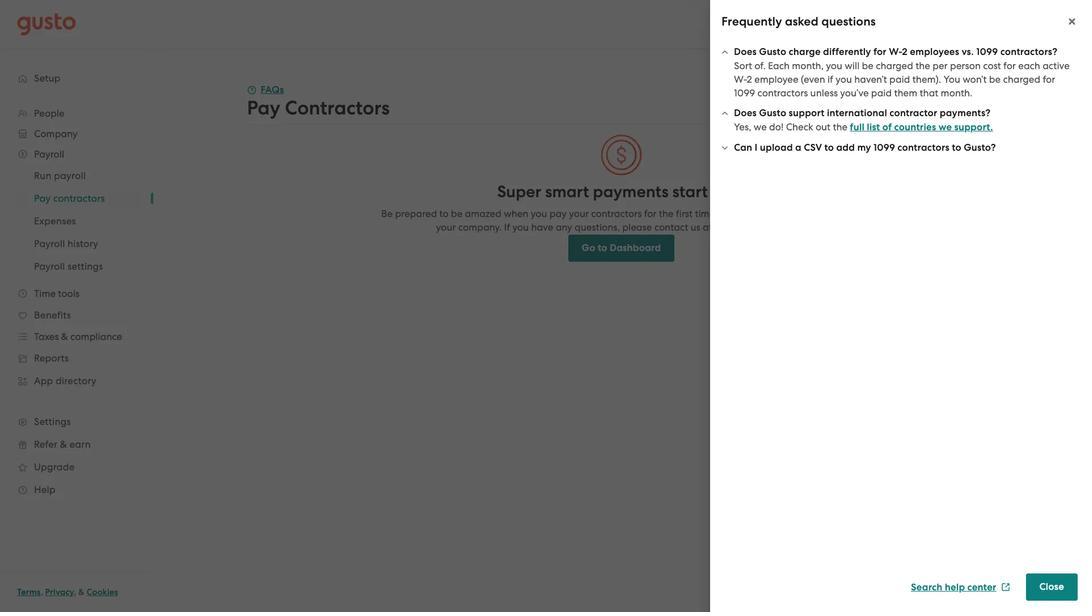 Task type: vqa. For each thing, say whether or not it's contained in the screenshot.
What
no



Task type: locate. For each thing, give the bounding box(es) containing it.
paid down haven't
[[872, 87, 892, 99]]

your down prepared
[[436, 222, 456, 233]]

1 horizontal spatial be
[[862, 60, 874, 72]]

0 vertical spatial please
[[759, 208, 789, 220]]

sort
[[734, 60, 753, 72]]

1 horizontal spatial the
[[833, 121, 848, 133]]

2 vertical spatial the
[[659, 208, 674, 220]]

we left do!
[[754, 121, 767, 133]]

1 vertical spatial w-
[[734, 74, 747, 85]]

of.
[[755, 60, 766, 72]]

charged down each
[[1004, 74, 1041, 85]]

2 horizontal spatial contractors
[[898, 142, 950, 154]]

2 vertical spatial contractors
[[591, 208, 642, 220]]

frequently
[[722, 14, 782, 29]]

0 vertical spatial your
[[569, 208, 589, 220]]

you
[[826, 60, 843, 72], [836, 74, 852, 85], [531, 208, 547, 220], [513, 222, 529, 233]]

0 horizontal spatial we
[[754, 121, 767, 133]]

gusto for support
[[759, 107, 787, 119]]

contractors down "full list of countries we support." link
[[898, 142, 950, 154]]

the up "them)."
[[916, 60, 931, 72]]

close
[[1040, 582, 1065, 594]]

super
[[497, 182, 542, 202]]

employees
[[910, 46, 960, 58]]

contractors down super smart payments start here
[[591, 208, 642, 220]]

the
[[916, 60, 931, 72], [833, 121, 848, 133], [659, 208, 674, 220]]

2 gusto from the top
[[759, 107, 787, 119]]

2 , from the left
[[74, 588, 76, 598]]

1 horizontal spatial w-
[[889, 46, 902, 58]]

you up have
[[531, 208, 547, 220]]

questions,
[[575, 222, 620, 233]]

charged down 'does gusto charge differently for w-2 employees vs. 1099 contractors?'
[[876, 60, 914, 72]]

of
[[883, 121, 892, 133]]

0 horizontal spatial contractors
[[591, 208, 642, 220]]

please right first,
[[759, 208, 789, 220]]

1 horizontal spatial contractors
[[758, 87, 808, 99]]

does gusto charge differently for w-2 employees vs. 1099 contractors?
[[734, 46, 1058, 58]]

1 horizontal spatial we
[[939, 121, 952, 133]]

2 down sort
[[747, 74, 752, 85]]

support
[[789, 107, 825, 119]]

you
[[944, 74, 961, 85]]

0 vertical spatial charged
[[876, 60, 914, 72]]

does up sort
[[734, 46, 757, 58]]

1 vertical spatial paid
[[872, 87, 892, 99]]

2 horizontal spatial the
[[916, 60, 931, 72]]

2 vertical spatial 1099
[[874, 142, 896, 154]]

terms , privacy , & cookies
[[17, 588, 118, 598]]

2 vertical spatial be
[[451, 208, 463, 220]]

0 horizontal spatial be
[[451, 208, 463, 220]]

0 horizontal spatial w-
[[734, 74, 747, 85]]

0 vertical spatial the
[[916, 60, 931, 72]]

payments
[[593, 182, 669, 202]]

at
[[703, 222, 713, 233]]

contractors inside the be prepared to be amazed when you pay your contractors for the first time. but first, please finish setting up your company. if you have any questions, please contact us at
[[591, 208, 642, 220]]

1 we from the left
[[754, 121, 767, 133]]

0 vertical spatial w-
[[889, 46, 902, 58]]

paid up them at top
[[890, 74, 911, 85]]

to right csv
[[825, 142, 834, 154]]

1 horizontal spatial 2
[[902, 46, 908, 58]]

1 vertical spatial the
[[833, 121, 848, 133]]

contractors
[[285, 96, 390, 120]]

0 horizontal spatial ,
[[41, 588, 43, 598]]

we down payments?
[[939, 121, 952, 133]]

2
[[902, 46, 908, 58], [747, 74, 752, 85]]

1 gusto from the top
[[759, 46, 787, 58]]

be down cost
[[990, 74, 1001, 85]]

out
[[816, 121, 831, 133]]

will
[[845, 60, 860, 72]]

for
[[874, 46, 887, 58], [1004, 60, 1016, 72], [1043, 74, 1056, 85], [644, 208, 657, 220]]

per
[[933, 60, 948, 72]]

0 horizontal spatial 1099
[[734, 87, 755, 99]]

be up haven't
[[862, 60, 874, 72]]

charged
[[876, 60, 914, 72], [1004, 74, 1041, 85]]

1 vertical spatial contractors
[[898, 142, 950, 154]]

0 vertical spatial 1099
[[977, 46, 998, 58]]

contractors down employee
[[758, 87, 808, 99]]

does up yes,
[[734, 107, 757, 119]]

do!
[[770, 121, 784, 133]]

but
[[720, 208, 735, 220]]

the up contact
[[659, 208, 674, 220]]

1 vertical spatial 2
[[747, 74, 752, 85]]

2 does from the top
[[734, 107, 757, 119]]

check
[[786, 121, 814, 133]]

gusto up do!
[[759, 107, 787, 119]]

list
[[867, 121, 880, 133]]

any
[[556, 222, 573, 233]]

them).
[[913, 74, 942, 85]]

contractors for be prepared to be amazed when you pay your contractors for the first time. but first, please finish setting up your company. if you have any questions, please contact us at
[[591, 208, 642, 220]]

does for does gusto support international contractor payments?
[[734, 107, 757, 119]]

0 vertical spatial contractors
[[758, 87, 808, 99]]

2 horizontal spatial 1099
[[977, 46, 998, 58]]

for up contact
[[644, 208, 657, 220]]

if
[[504, 222, 510, 233]]

please up dashboard
[[623, 222, 652, 233]]

csv
[[804, 142, 822, 154]]

can
[[734, 142, 753, 154]]

does gusto support international contractor payments?
[[734, 107, 991, 119]]

home image
[[17, 13, 76, 35]]

sort of. each month, you will be charged the per person cost for each active w-2 employee (even if you haven't paid them). you won't be charged for 1099 contractors unless you've paid them that month.
[[734, 60, 1070, 99]]

have
[[531, 222, 554, 233]]

time.
[[695, 208, 718, 220]]

the left "full"
[[833, 121, 848, 133]]

to right prepared
[[440, 208, 449, 220]]

, left privacy link
[[41, 588, 43, 598]]

0 vertical spatial gusto
[[759, 46, 787, 58]]

please
[[759, 208, 789, 220], [623, 222, 652, 233]]

w- down sort
[[734, 74, 747, 85]]

0 horizontal spatial 2
[[747, 74, 752, 85]]

setting
[[817, 208, 848, 220]]

1 horizontal spatial ,
[[74, 588, 76, 598]]

haven't
[[855, 74, 887, 85]]

0 horizontal spatial your
[[436, 222, 456, 233]]

contractors for can i upload a csv to add my 1099 contractors to gusto?
[[898, 142, 950, 154]]

each
[[1019, 60, 1041, 72]]

1099 right my in the right of the page
[[874, 142, 896, 154]]

i
[[755, 142, 758, 154]]

support.
[[955, 121, 994, 133]]

w- up sort of. each month, you will be charged the per person cost for each active w-2 employee (even if you haven't paid them). you won't be charged for 1099 contractors unless you've paid them that month. on the top right
[[889, 46, 902, 58]]

1 vertical spatial your
[[436, 222, 456, 233]]

1099
[[977, 46, 998, 58], [734, 87, 755, 99], [874, 142, 896, 154]]

2 inside sort of. each month, you will be charged the per person cost for each active w-2 employee (even if you haven't paid them). you won't be charged for 1099 contractors unless you've paid them that month.
[[747, 74, 752, 85]]

contractors
[[758, 87, 808, 99], [898, 142, 950, 154], [591, 208, 642, 220]]

1 vertical spatial does
[[734, 107, 757, 119]]

2 horizontal spatial be
[[990, 74, 1001, 85]]

the inside the be prepared to be amazed when you pay your contractors for the first time. but first, please finish setting up your company. if you have any questions, please contact us at
[[659, 208, 674, 220]]

does
[[734, 46, 757, 58], [734, 107, 757, 119]]

0 vertical spatial does
[[734, 46, 757, 58]]

prepared
[[395, 208, 437, 220]]

gusto up each
[[759, 46, 787, 58]]

when
[[504, 208, 529, 220]]

1 horizontal spatial your
[[569, 208, 589, 220]]

contractor
[[890, 107, 938, 119]]

pay
[[550, 208, 567, 220]]

w-
[[889, 46, 902, 58], [734, 74, 747, 85]]

1 horizontal spatial charged
[[1004, 74, 1041, 85]]

to left gusto?
[[952, 142, 962, 154]]

1099 down sort
[[734, 87, 755, 99]]

be
[[862, 60, 874, 72], [990, 74, 1001, 85], [451, 208, 463, 220]]

, left the &
[[74, 588, 76, 598]]

you right if
[[513, 222, 529, 233]]

start
[[673, 182, 708, 202]]

each
[[768, 60, 790, 72]]

1 vertical spatial gusto
[[759, 107, 787, 119]]

my
[[858, 142, 871, 154]]

your up any
[[569, 208, 589, 220]]

,
[[41, 588, 43, 598], [74, 588, 76, 598]]

yes,
[[734, 121, 752, 133]]

person
[[950, 60, 981, 72]]

0 horizontal spatial please
[[623, 222, 652, 233]]

charge
[[789, 46, 821, 58]]

be left amazed
[[451, 208, 463, 220]]

1 vertical spatial please
[[623, 222, 652, 233]]

0 horizontal spatial the
[[659, 208, 674, 220]]

1 horizontal spatial 1099
[[874, 142, 896, 154]]

0 horizontal spatial charged
[[876, 60, 914, 72]]

1 does from the top
[[734, 46, 757, 58]]

active
[[1043, 60, 1070, 72]]

2 up sort of. each month, you will be charged the per person cost for each active w-2 employee (even if you haven't paid them). you won't be charged for 1099 contractors unless you've paid them that month. on the top right
[[902, 46, 908, 58]]

1 vertical spatial 1099
[[734, 87, 755, 99]]

1099 up cost
[[977, 46, 998, 58]]



Task type: describe. For each thing, give the bounding box(es) containing it.
for down active
[[1043, 74, 1056, 85]]

1 vertical spatial be
[[990, 74, 1001, 85]]

won't
[[963, 74, 987, 85]]

illustration of a coin image
[[600, 134, 643, 176]]

2 we from the left
[[939, 121, 952, 133]]

privacy link
[[45, 588, 74, 598]]

close button
[[1026, 574, 1078, 602]]

you up if at right top
[[826, 60, 843, 72]]

contractors inside sort of. each month, you will be charged the per person cost for each active w-2 employee (even if you haven't paid them). you won't be charged for 1099 contractors unless you've paid them that month.
[[758, 87, 808, 99]]

search
[[911, 582, 943, 594]]

(even
[[801, 74, 826, 85]]

payments?
[[940, 107, 991, 119]]

can i upload a csv to add my 1099 contractors to gusto?
[[734, 142, 996, 154]]

asked
[[785, 14, 819, 29]]

vs.
[[962, 46, 974, 58]]

pay
[[247, 96, 280, 120]]

frequently asked questions dialog
[[710, 0, 1090, 613]]

go to dashboard
[[582, 242, 661, 254]]

1 , from the left
[[41, 588, 43, 598]]

here
[[712, 182, 746, 202]]

&
[[78, 588, 85, 598]]

cookies
[[87, 588, 118, 598]]

be inside the be prepared to be amazed when you pay your contractors for the first time. but first, please finish setting up your company. if you have any questions, please contact us at
[[451, 208, 463, 220]]

search help center link
[[911, 582, 1010, 594]]

you've
[[841, 87, 869, 99]]

the inside yes, we do! check out the full list of countries we support.
[[833, 121, 848, 133]]

1099 inside sort of. each month, you will be charged the per person cost for each active w-2 employee (even if you haven't paid them). you won't be charged for 1099 contractors unless you've paid them that month.
[[734, 87, 755, 99]]

center
[[968, 582, 997, 594]]

super smart payments start here
[[497, 182, 746, 202]]

unless
[[811, 87, 838, 99]]

company.
[[458, 222, 502, 233]]

gusto for charge
[[759, 46, 787, 58]]

first
[[676, 208, 693, 220]]

month,
[[792, 60, 824, 72]]

account menu element
[[871, 0, 1073, 48]]

contractors?
[[1001, 46, 1058, 58]]

us
[[691, 222, 701, 233]]

a
[[796, 142, 802, 154]]

frequently asked questions
[[722, 14, 876, 29]]

for right cost
[[1004, 60, 1016, 72]]

yes, we do! check out the full list of countries we support.
[[734, 121, 994, 133]]

1 vertical spatial charged
[[1004, 74, 1041, 85]]

if
[[828, 74, 834, 85]]

the inside sort of. each month, you will be charged the per person cost for each active w-2 employee (even if you haven't paid them). you won't be charged for 1099 contractors unless you've paid them that month.
[[916, 60, 931, 72]]

to inside the be prepared to be amazed when you pay your contractors for the first time. but first, please finish setting up your company. if you have any questions, please contact us at
[[440, 208, 449, 220]]

countries
[[895, 121, 937, 133]]

be
[[381, 208, 393, 220]]

for up haven't
[[874, 46, 887, 58]]

faqs button
[[247, 83, 284, 97]]

cost
[[984, 60, 1002, 72]]

full
[[850, 121, 865, 133]]

international
[[827, 107, 888, 119]]

w- inside sort of. each month, you will be charged the per person cost for each active w-2 employee (even if you haven't paid them). you won't be charged for 1099 contractors unless you've paid them that month.
[[734, 74, 747, 85]]

we inside yes, we do! check out the full list of countries we support.
[[754, 121, 767, 133]]

go to dashboard link
[[568, 235, 675, 262]]

smart
[[545, 182, 589, 202]]

cookies button
[[87, 586, 118, 600]]

help
[[945, 582, 965, 594]]

1 horizontal spatial please
[[759, 208, 789, 220]]

0 vertical spatial be
[[862, 60, 874, 72]]

gusto?
[[964, 142, 996, 154]]

up
[[850, 208, 862, 220]]

them
[[895, 87, 918, 99]]

finish
[[791, 208, 815, 220]]

privacy
[[45, 588, 74, 598]]

that
[[920, 87, 939, 99]]

amazed
[[465, 208, 502, 220]]

month.
[[941, 87, 973, 99]]

faqs
[[261, 84, 284, 96]]

questions
[[822, 14, 876, 29]]

terms link
[[17, 588, 41, 598]]

0 vertical spatial 2
[[902, 46, 908, 58]]

pay contractors
[[247, 96, 390, 120]]

add
[[837, 142, 855, 154]]

employee
[[755, 74, 799, 85]]

differently
[[823, 46, 871, 58]]

search help center
[[911, 582, 997, 594]]

terms
[[17, 588, 41, 598]]

be prepared to be amazed when you pay your contractors for the first time. but first, please finish setting up your company. if you have any questions, please contact us at
[[381, 208, 862, 233]]

to right go
[[598, 242, 608, 254]]

go
[[582, 242, 596, 254]]

you right if at right top
[[836, 74, 852, 85]]

dashboard
[[610, 242, 661, 254]]

does for does gusto charge differently for w-2 employees vs. 1099 contractors?
[[734, 46, 757, 58]]

upload
[[760, 142, 793, 154]]

0 vertical spatial paid
[[890, 74, 911, 85]]

for inside the be prepared to be amazed when you pay your contractors for the first time. but first, please finish setting up your company. if you have any questions, please contact us at
[[644, 208, 657, 220]]



